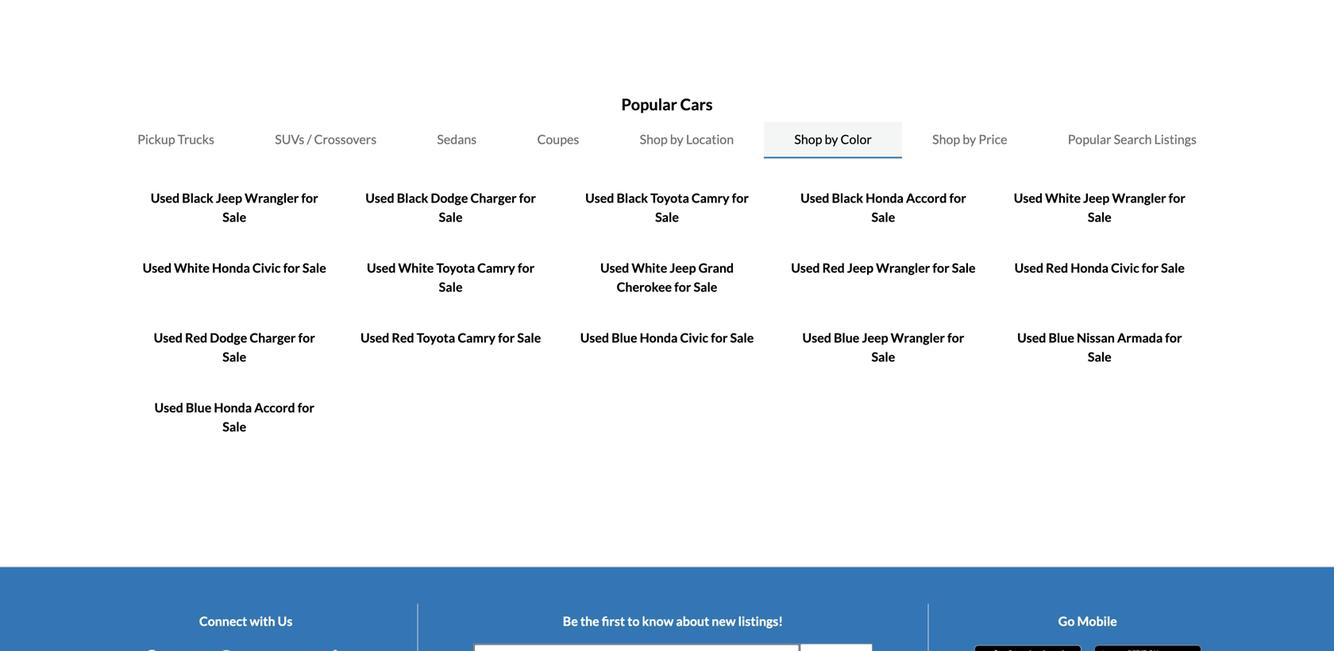Task type: vqa. For each thing, say whether or not it's contained in the screenshot.
Accord inside the Used Blue Honda Accord for Sale
yes



Task type: locate. For each thing, give the bounding box(es) containing it.
for inside used black honda accord for sale
[[950, 190, 967, 206]]

sale inside used black dodge charger for sale
[[439, 209, 463, 225]]

1 by from the left
[[670, 131, 684, 147]]

4 black from the left
[[832, 190, 864, 206]]

accord down used red dodge charger for sale
[[254, 400, 295, 415]]

blue for used blue honda accord for sale
[[186, 400, 212, 415]]

black inside used black honda accord for sale
[[832, 190, 864, 206]]

popular left search on the top right
[[1068, 131, 1112, 147]]

used for used white honda civic for sale
[[143, 260, 172, 276]]

toyota
[[651, 190, 689, 206], [437, 260, 475, 276], [417, 330, 455, 346]]

used white toyota camry for sale
[[367, 260, 535, 295]]

used blue honda civic for sale
[[581, 330, 754, 346]]

white up cherokee
[[632, 260, 668, 276]]

sale inside used blue honda accord for sale
[[223, 419, 246, 435]]

toyota down the shop by location
[[651, 190, 689, 206]]

for for used blue honda civic for sale
[[711, 330, 728, 346]]

Email Address email field
[[474, 645, 800, 651]]

used for used white jeep wrangler for sale
[[1014, 190, 1043, 206]]

blue inside used blue nissan armada for sale
[[1049, 330, 1075, 346]]

white down used black jeep wrangler for sale at the left top of page
[[174, 260, 210, 276]]

dodge down the sedans
[[431, 190, 468, 206]]

for inside used black jeep wrangler for sale
[[301, 190, 318, 206]]

camry
[[692, 190, 730, 206], [478, 260, 515, 276], [458, 330, 496, 346]]

toyota down used black dodge charger for sale
[[437, 260, 475, 276]]

sale inside used black jeep wrangler for sale
[[223, 209, 246, 225]]

0 vertical spatial toyota
[[651, 190, 689, 206]]

sale for used white honda civic for sale
[[303, 260, 326, 276]]

sale for used black jeep wrangler for sale
[[223, 209, 246, 225]]

cars
[[681, 95, 713, 114]]

jeep inside used white jeep grand cherokee for sale
[[670, 260, 696, 276]]

sale for used red toyota camry for sale
[[518, 330, 541, 346]]

listings!
[[739, 614, 783, 629]]

1 horizontal spatial by
[[825, 131, 839, 147]]

black inside used black toyota camry for sale
[[617, 190, 648, 206]]

black inside used black dodge charger for sale
[[397, 190, 428, 206]]

by for color
[[825, 131, 839, 147]]

blue inside used blue jeep wrangler for sale
[[834, 330, 860, 346]]

used red honda civic for sale
[[1015, 260, 1185, 276]]

by
[[670, 131, 684, 147], [825, 131, 839, 147], [963, 131, 977, 147]]

to
[[628, 614, 640, 629]]

used black toyota camry for sale link
[[586, 190, 749, 225]]

jeep for used red jeep wrangler for sale
[[848, 260, 874, 276]]

used black jeep wrangler for sale link
[[151, 190, 318, 225]]

2 horizontal spatial by
[[963, 131, 977, 147]]

0 vertical spatial charger
[[471, 190, 517, 206]]

for for used red dodge charger for sale
[[298, 330, 315, 346]]

jeep inside used black jeep wrangler for sale
[[216, 190, 242, 206]]

dodge inside used red dodge charger for sale
[[210, 330, 247, 346]]

used for used red jeep wrangler for sale
[[791, 260, 820, 276]]

jeep inside used white jeep wrangler for sale
[[1084, 190, 1110, 206]]

1 horizontal spatial popular
[[1068, 131, 1112, 147]]

for
[[301, 190, 318, 206], [519, 190, 536, 206], [732, 190, 749, 206], [950, 190, 967, 206], [1169, 190, 1186, 206], [283, 260, 300, 276], [518, 260, 535, 276], [933, 260, 950, 276], [1142, 260, 1159, 276], [675, 279, 692, 295], [298, 330, 315, 346], [498, 330, 515, 346], [711, 330, 728, 346], [948, 330, 965, 346], [1166, 330, 1183, 346], [298, 400, 315, 415]]

wrangler for used black jeep wrangler for sale
[[245, 190, 299, 206]]

by for price
[[963, 131, 977, 147]]

shop by location
[[640, 131, 734, 147]]

used for used black honda accord for sale
[[801, 190, 830, 206]]

0 horizontal spatial civic
[[253, 260, 281, 276]]

blue down used red dodge charger for sale
[[186, 400, 212, 415]]

black
[[182, 190, 214, 206], [397, 190, 428, 206], [617, 190, 648, 206], [832, 190, 864, 206]]

blue for used blue nissan armada for sale
[[1049, 330, 1075, 346]]

1 vertical spatial toyota
[[437, 260, 475, 276]]

wrangler down suvs
[[245, 190, 299, 206]]

sale for used red dodge charger for sale
[[223, 349, 246, 365]]

nissan
[[1077, 330, 1115, 346]]

0 horizontal spatial dodge
[[210, 330, 247, 346]]

sedans
[[437, 131, 477, 147]]

used inside used blue nissan armada for sale
[[1018, 330, 1047, 346]]

accord for used blue honda accord for sale
[[254, 400, 295, 415]]

used inside used blue honda accord for sale
[[154, 400, 183, 415]]

3 by from the left
[[963, 131, 977, 147]]

0 horizontal spatial accord
[[254, 400, 295, 415]]

by left "color"
[[825, 131, 839, 147]]

accord inside used black honda accord for sale
[[906, 190, 947, 206]]

used black jeep wrangler for sale
[[151, 190, 318, 225]]

used inside used black jeep wrangler for sale
[[151, 190, 180, 206]]

wrangler down search on the top right
[[1113, 190, 1167, 206]]

0 vertical spatial camry
[[692, 190, 730, 206]]

used inside used black dodge charger for sale
[[366, 190, 395, 206]]

used red dodge charger for sale
[[154, 330, 315, 365]]

jeep for used white jeep wrangler for sale
[[1084, 190, 1110, 206]]

camry down used white toyota camry for sale link
[[458, 330, 496, 346]]

sale inside used black toyota camry for sale
[[655, 209, 679, 225]]

1 vertical spatial accord
[[254, 400, 295, 415]]

jeep for used blue jeep wrangler for sale
[[862, 330, 889, 346]]

used for used white toyota camry for sale
[[367, 260, 396, 276]]

honda down cherokee
[[640, 330, 678, 346]]

jeep down popular search listings
[[1084, 190, 1110, 206]]

jeep down used black honda accord for sale link
[[848, 260, 874, 276]]

used inside used black toyota camry for sale
[[586, 190, 614, 206]]

civic
[[253, 260, 281, 276], [1112, 260, 1140, 276], [680, 330, 709, 346]]

used for used black dodge charger for sale
[[366, 190, 395, 206]]

black inside used black jeep wrangler for sale
[[182, 190, 214, 206]]

by left location
[[670, 131, 684, 147]]

0 vertical spatial popular
[[622, 95, 678, 114]]

white down used black dodge charger for sale
[[398, 260, 434, 276]]

for inside used white jeep wrangler for sale
[[1169, 190, 1186, 206]]

honda down used black jeep wrangler for sale at the left top of page
[[212, 260, 250, 276]]

camry inside used black toyota camry for sale
[[692, 190, 730, 206]]

for for used white jeep wrangler for sale
[[1169, 190, 1186, 206]]

for inside used blue jeep wrangler for sale
[[948, 330, 965, 346]]

used white jeep grand cherokee for sale link
[[601, 260, 734, 295]]

1 horizontal spatial dodge
[[431, 190, 468, 206]]

used for used blue honda civic for sale
[[581, 330, 609, 346]]

2 vertical spatial toyota
[[417, 330, 455, 346]]

sale
[[223, 209, 246, 225], [439, 209, 463, 225], [655, 209, 679, 225], [872, 209, 896, 225], [1088, 209, 1112, 225], [303, 260, 326, 276], [952, 260, 976, 276], [1162, 260, 1185, 276], [439, 279, 463, 295], [694, 279, 718, 295], [518, 330, 541, 346], [730, 330, 754, 346], [223, 349, 246, 365], [872, 349, 896, 365], [1088, 349, 1112, 365], [223, 419, 246, 435]]

honda for used blue honda civic for sale
[[640, 330, 678, 346]]

jeep up used white honda civic for sale link
[[216, 190, 242, 206]]

2 shop from the left
[[795, 131, 823, 147]]

camry down "used black dodge charger for sale" link
[[478, 260, 515, 276]]

honda down "color"
[[866, 190, 904, 206]]

charger inside used red dodge charger for sale
[[250, 330, 296, 346]]

dodge down used white honda civic for sale link
[[210, 330, 247, 346]]

shop
[[640, 131, 668, 147], [795, 131, 823, 147], [933, 131, 961, 147]]

sale for used white toyota camry for sale
[[439, 279, 463, 295]]

jeep down the used red jeep wrangler for sale link
[[862, 330, 889, 346]]

white
[[1046, 190, 1081, 206], [174, 260, 210, 276], [398, 260, 434, 276], [632, 260, 668, 276]]

blue inside used blue honda accord for sale
[[186, 400, 212, 415]]

red inside used red dodge charger for sale
[[185, 330, 207, 346]]

sale inside used white jeep grand cherokee for sale
[[694, 279, 718, 295]]

shop left price
[[933, 131, 961, 147]]

for for used red jeep wrangler for sale
[[933, 260, 950, 276]]

accord down shop by price
[[906, 190, 947, 206]]

sale inside used blue jeep wrangler for sale
[[872, 349, 896, 365]]

honda down used red dodge charger for sale
[[214, 400, 252, 415]]

sale inside used red dodge charger for sale
[[223, 349, 246, 365]]

honda for used red honda civic for sale
[[1071, 260, 1109, 276]]

toyota for white
[[437, 260, 475, 276]]

used red honda civic for sale link
[[1015, 260, 1185, 276]]

get it on google play image
[[1095, 645, 1202, 651]]

camry down location
[[692, 190, 730, 206]]

camry for used white toyota camry for sale
[[478, 260, 515, 276]]

white inside used white jeep wrangler for sale
[[1046, 190, 1081, 206]]

white for used white jeep grand cherokee for sale
[[632, 260, 668, 276]]

toyota down used white toyota camry for sale link
[[417, 330, 455, 346]]

white up "used red honda civic for sale" link
[[1046, 190, 1081, 206]]

white for used white honda civic for sale
[[174, 260, 210, 276]]

used inside used black honda accord for sale
[[801, 190, 830, 206]]

used for used blue jeep wrangler for sale
[[803, 330, 832, 346]]

shop left "color"
[[795, 131, 823, 147]]

civic down used white jeep grand cherokee for sale "link"
[[680, 330, 709, 346]]

for inside used white toyota camry for sale
[[518, 260, 535, 276]]

1 vertical spatial popular
[[1068, 131, 1112, 147]]

1 horizontal spatial charger
[[471, 190, 517, 206]]

for inside used blue nissan armada for sale
[[1166, 330, 1183, 346]]

blue down cherokee
[[612, 330, 638, 346]]

for inside used blue honda accord for sale
[[298, 400, 315, 415]]

1 horizontal spatial civic
[[680, 330, 709, 346]]

camry inside used white toyota camry for sale
[[478, 260, 515, 276]]

location
[[686, 131, 734, 147]]

3 shop from the left
[[933, 131, 961, 147]]

used white jeep wrangler for sale
[[1014, 190, 1186, 225]]

by left price
[[963, 131, 977, 147]]

1 horizontal spatial accord
[[906, 190, 947, 206]]

honda inside used blue honda accord for sale
[[214, 400, 252, 415]]

used inside used red dodge charger for sale
[[154, 330, 183, 346]]

used inside used blue jeep wrangler for sale
[[803, 330, 832, 346]]

jeep left grand
[[670, 260, 696, 276]]

civic down used black jeep wrangler for sale at the left top of page
[[253, 260, 281, 276]]

1 horizontal spatial shop
[[795, 131, 823, 147]]

2 by from the left
[[825, 131, 839, 147]]

civic for white
[[253, 260, 281, 276]]

blue left nissan at the right bottom
[[1049, 330, 1075, 346]]

dodge for red
[[210, 330, 247, 346]]

civic down used white jeep wrangler for sale link
[[1112, 260, 1140, 276]]

used blue honda civic for sale link
[[581, 330, 754, 346]]

1 vertical spatial camry
[[478, 260, 515, 276]]

sale inside used blue nissan armada for sale
[[1088, 349, 1112, 365]]

blue
[[612, 330, 638, 346], [834, 330, 860, 346], [1049, 330, 1075, 346], [186, 400, 212, 415]]

used red toyota camry for sale link
[[361, 330, 541, 346]]

wrangler down used black honda accord for sale link
[[876, 260, 931, 276]]

sale for used black honda accord for sale
[[872, 209, 896, 225]]

sale inside used white jeep wrangler for sale
[[1088, 209, 1112, 225]]

honda down used white jeep wrangler for sale link
[[1071, 260, 1109, 276]]

sale for used blue honda civic for sale
[[730, 330, 754, 346]]

dodge inside used black dodge charger for sale
[[431, 190, 468, 206]]

0 horizontal spatial popular
[[622, 95, 678, 114]]

toyota for black
[[651, 190, 689, 206]]

jeep
[[216, 190, 242, 206], [1084, 190, 1110, 206], [670, 260, 696, 276], [848, 260, 874, 276], [862, 330, 889, 346]]

mobile
[[1078, 614, 1118, 629]]

2 black from the left
[[397, 190, 428, 206]]

shop for shop by location
[[640, 131, 668, 147]]

know
[[642, 614, 674, 629]]

connect
[[199, 614, 247, 629]]

wrangler
[[245, 190, 299, 206], [1113, 190, 1167, 206], [876, 260, 931, 276], [891, 330, 945, 346]]

used inside used white jeep wrangler for sale
[[1014, 190, 1043, 206]]

used black dodge charger for sale
[[366, 190, 536, 225]]

1 vertical spatial dodge
[[210, 330, 247, 346]]

honda
[[866, 190, 904, 206], [212, 260, 250, 276], [1071, 260, 1109, 276], [640, 330, 678, 346], [214, 400, 252, 415]]

for inside used black toyota camry for sale
[[732, 190, 749, 206]]

for inside used red dodge charger for sale
[[298, 330, 315, 346]]

blue down the used red jeep wrangler for sale link
[[834, 330, 860, 346]]

1 vertical spatial charger
[[250, 330, 296, 346]]

pickup
[[138, 131, 175, 147]]

pickup trucks
[[138, 131, 214, 147]]

honda inside used black honda accord for sale
[[866, 190, 904, 206]]

sale for used blue nissan armada for sale
[[1088, 349, 1112, 365]]

wrangler inside used black jeep wrangler for sale
[[245, 190, 299, 206]]

0 vertical spatial accord
[[906, 190, 947, 206]]

used
[[151, 190, 180, 206], [366, 190, 395, 206], [586, 190, 614, 206], [801, 190, 830, 206], [1014, 190, 1043, 206], [143, 260, 172, 276], [367, 260, 396, 276], [601, 260, 629, 276], [791, 260, 820, 276], [1015, 260, 1044, 276], [154, 330, 183, 346], [361, 330, 389, 346], [581, 330, 609, 346], [803, 330, 832, 346], [1018, 330, 1047, 346], [154, 400, 183, 415]]

sale inside used white toyota camry for sale
[[439, 279, 463, 295]]

accord inside used blue honda accord for sale
[[254, 400, 295, 415]]

used red toyota camry for sale
[[361, 330, 541, 346]]

armada
[[1118, 330, 1163, 346]]

wrangler inside used white jeep wrangler for sale
[[1113, 190, 1167, 206]]

2 horizontal spatial shop
[[933, 131, 961, 147]]

dodge
[[431, 190, 468, 206], [210, 330, 247, 346]]

wrangler inside used blue jeep wrangler for sale
[[891, 330, 945, 346]]

used red jeep wrangler for sale
[[791, 260, 976, 276]]

0 horizontal spatial shop
[[640, 131, 668, 147]]

shop for shop by color
[[795, 131, 823, 147]]

wrangler down the used red jeep wrangler for sale link
[[891, 330, 945, 346]]

toyota inside used white toyota camry for sale
[[437, 260, 475, 276]]

honda for used blue honda accord for sale
[[214, 400, 252, 415]]

used blue jeep wrangler for sale
[[803, 330, 965, 365]]

download on the app store image
[[975, 645, 1082, 651]]

for for used black honda accord for sale
[[950, 190, 967, 206]]

white for used white toyota camry for sale
[[398, 260, 434, 276]]

popular left cars
[[622, 95, 678, 114]]

for inside used black dodge charger for sale
[[519, 190, 536, 206]]

used white honda civic for sale
[[143, 260, 326, 276]]

used inside used white toyota camry for sale
[[367, 260, 396, 276]]

0 vertical spatial dodge
[[431, 190, 468, 206]]

for for used blue honda accord for sale
[[298, 400, 315, 415]]

used for used black toyota camry for sale
[[586, 190, 614, 206]]

0 horizontal spatial by
[[670, 131, 684, 147]]

charger
[[471, 190, 517, 206], [250, 330, 296, 346]]

red
[[823, 260, 845, 276], [1046, 260, 1069, 276], [185, 330, 207, 346], [392, 330, 414, 346]]

popular search listings
[[1068, 131, 1197, 147]]

used black honda accord for sale
[[801, 190, 967, 225]]

2 horizontal spatial civic
[[1112, 260, 1140, 276]]

charger inside used black dodge charger for sale
[[471, 190, 517, 206]]

used inside used white jeep grand cherokee for sale
[[601, 260, 629, 276]]

sale inside used black honda accord for sale
[[872, 209, 896, 225]]

charger for used black dodge charger for sale
[[471, 190, 517, 206]]

grand
[[699, 260, 734, 276]]

go mobile
[[1059, 614, 1118, 629]]

civic for red
[[1112, 260, 1140, 276]]

black for dodge
[[397, 190, 428, 206]]

camry for used black toyota camry for sale
[[692, 190, 730, 206]]

toyota inside used black toyota camry for sale
[[651, 190, 689, 206]]

2 vertical spatial camry
[[458, 330, 496, 346]]

3 black from the left
[[617, 190, 648, 206]]

white inside used white toyota camry for sale
[[398, 260, 434, 276]]

0 horizontal spatial charger
[[250, 330, 296, 346]]

white inside used white jeep grand cherokee for sale
[[632, 260, 668, 276]]

search
[[1114, 131, 1152, 147]]

1 shop from the left
[[640, 131, 668, 147]]

1 black from the left
[[182, 190, 214, 206]]

accord
[[906, 190, 947, 206], [254, 400, 295, 415]]

red for toyota
[[392, 330, 414, 346]]

shop down popular cars
[[640, 131, 668, 147]]

jeep inside used blue jeep wrangler for sale
[[862, 330, 889, 346]]

popular
[[622, 95, 678, 114], [1068, 131, 1112, 147]]



Task type: describe. For each thing, give the bounding box(es) containing it.
toyota for red
[[417, 330, 455, 346]]

jeep for used black jeep wrangler for sale
[[216, 190, 242, 206]]

camry for used red toyota camry for sale
[[458, 330, 496, 346]]

color
[[841, 131, 872, 147]]

blue for used blue jeep wrangler for sale
[[834, 330, 860, 346]]

used blue nissan armada for sale link
[[1018, 330, 1183, 365]]

for for used red toyota camry for sale
[[498, 330, 515, 346]]

used for used red honda civic for sale
[[1015, 260, 1044, 276]]

used blue jeep wrangler for sale link
[[803, 330, 965, 365]]

by for location
[[670, 131, 684, 147]]

for for used black toyota camry for sale
[[732, 190, 749, 206]]

blue for used blue honda civic for sale
[[612, 330, 638, 346]]

wrangler for used red jeep wrangler for sale
[[876, 260, 931, 276]]

used black honda accord for sale link
[[801, 190, 967, 225]]

used black dodge charger for sale link
[[366, 190, 536, 225]]

suvs
[[275, 131, 305, 147]]

used red dodge charger for sale link
[[154, 330, 315, 365]]

charger for used red dodge charger for sale
[[250, 330, 296, 346]]

cherokee
[[617, 279, 672, 295]]

price
[[979, 131, 1008, 147]]

honda for used black honda accord for sale
[[866, 190, 904, 206]]

wrangler for used blue jeep wrangler for sale
[[891, 330, 945, 346]]

used black toyota camry for sale
[[586, 190, 749, 225]]

black for toyota
[[617, 190, 648, 206]]

honda for used white honda civic for sale
[[212, 260, 250, 276]]

jeep for used white jeep grand cherokee for sale
[[670, 260, 696, 276]]

used white jeep wrangler for sale link
[[1014, 190, 1186, 225]]

used white jeep grand cherokee for sale
[[601, 260, 734, 295]]

for inside used white jeep grand cherokee for sale
[[675, 279, 692, 295]]

for for used blue jeep wrangler for sale
[[948, 330, 965, 346]]

white for used white jeep wrangler for sale
[[1046, 190, 1081, 206]]

black for jeep
[[182, 190, 214, 206]]

/
[[307, 131, 312, 147]]

coupes
[[537, 131, 579, 147]]

wrangler for used white jeep wrangler for sale
[[1113, 190, 1167, 206]]

for for used white toyota camry for sale
[[518, 260, 535, 276]]

sale for used black toyota camry for sale
[[655, 209, 679, 225]]

with
[[250, 614, 275, 629]]

used blue honda accord for sale
[[154, 400, 315, 435]]

used red jeep wrangler for sale link
[[791, 260, 976, 276]]

suvs / crossovers
[[275, 131, 377, 147]]

red for dodge
[[185, 330, 207, 346]]

used for used red toyota camry for sale
[[361, 330, 389, 346]]

go
[[1059, 614, 1075, 629]]

us
[[278, 614, 293, 629]]

for for used white honda civic for sale
[[283, 260, 300, 276]]

new
[[712, 614, 736, 629]]

sale for used white jeep wrangler for sale
[[1088, 209, 1112, 225]]

sale for used black dodge charger for sale
[[439, 209, 463, 225]]

for for used blue nissan armada for sale
[[1166, 330, 1183, 346]]

used for used red dodge charger for sale
[[154, 330, 183, 346]]

connect with us
[[199, 614, 293, 629]]

trucks
[[178, 131, 214, 147]]

used for used blue honda accord for sale
[[154, 400, 183, 415]]

sale for used red honda civic for sale
[[1162, 260, 1185, 276]]

used for used black jeep wrangler for sale
[[151, 190, 180, 206]]

the
[[581, 614, 600, 629]]

black for honda
[[832, 190, 864, 206]]

sale for used red jeep wrangler for sale
[[952, 260, 976, 276]]

popular for popular search listings
[[1068, 131, 1112, 147]]

red for honda
[[1046, 260, 1069, 276]]

used white honda civic for sale link
[[143, 260, 326, 276]]

used white toyota camry for sale link
[[367, 260, 535, 295]]

for for used red honda civic for sale
[[1142, 260, 1159, 276]]

dodge for black
[[431, 190, 468, 206]]

used blue nissan armada for sale
[[1018, 330, 1183, 365]]

shop for shop by price
[[933, 131, 961, 147]]

accord for used black honda accord for sale
[[906, 190, 947, 206]]

shop by price
[[933, 131, 1008, 147]]

popular cars
[[622, 95, 713, 114]]

civic for blue
[[680, 330, 709, 346]]

be the first to know about new listings!
[[563, 614, 783, 629]]

first
[[602, 614, 625, 629]]

about
[[676, 614, 710, 629]]

used for used white jeep grand cherokee for sale
[[601, 260, 629, 276]]

listings
[[1155, 131, 1197, 147]]

for for used black jeep wrangler for sale
[[301, 190, 318, 206]]

popular for popular cars
[[622, 95, 678, 114]]

sale for used blue honda accord for sale
[[223, 419, 246, 435]]

crossovers
[[314, 131, 377, 147]]

red for jeep
[[823, 260, 845, 276]]

used blue honda accord for sale link
[[154, 400, 315, 435]]

shop by color
[[795, 131, 872, 147]]

sale for used blue jeep wrangler for sale
[[872, 349, 896, 365]]

for for used black dodge charger for sale
[[519, 190, 536, 206]]

used for used blue nissan armada for sale
[[1018, 330, 1047, 346]]

be
[[563, 614, 578, 629]]



